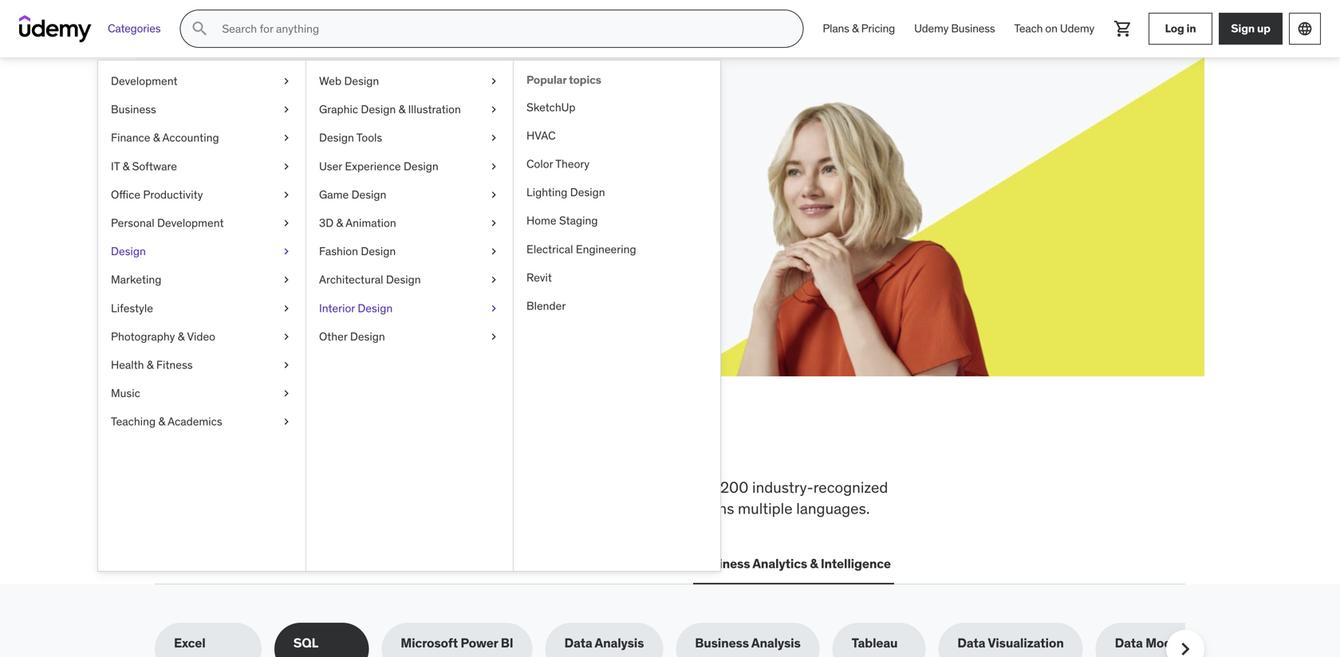Task type: locate. For each thing, give the bounding box(es) containing it.
2 vertical spatial development
[[188, 556, 267, 572]]

teaching & academics link
[[98, 408, 306, 436]]

data left visualization
[[958, 636, 986, 652]]

xsmall image for interior design
[[488, 301, 500, 316]]

& right 3d
[[336, 216, 343, 230]]

design inside interior design link
[[358, 301, 393, 315]]

game design
[[319, 187, 387, 202]]

web up the graphic
[[319, 74, 342, 88]]

business inside button
[[697, 556, 751, 572]]

analysis for business analysis
[[752, 636, 801, 652]]

1 horizontal spatial analysis
[[752, 636, 801, 652]]

design down the graphic
[[319, 131, 354, 145]]

critical
[[219, 478, 265, 497]]

1 horizontal spatial web
[[319, 74, 342, 88]]

supports
[[330, 499, 390, 518]]

design inside 'architectural design' link
[[386, 273, 421, 287]]

udemy right on
[[1061, 21, 1095, 36]]

& down web design link
[[399, 102, 406, 117]]

xsmall image inside finance & accounting link
[[280, 130, 293, 146]]

in
[[1187, 21, 1197, 36], [503, 425, 534, 467]]

design down interior design
[[350, 330, 385, 344]]

development down categories "dropdown button"
[[111, 74, 178, 88]]

skills up 'workplace'
[[265, 425, 351, 467]]

udemy right pricing
[[915, 21, 949, 36]]

interior design element
[[513, 61, 721, 571]]

1 analysis from the left
[[595, 636, 644, 652]]

& right plans
[[852, 21, 859, 36]]

xsmall image for user experience design
[[488, 159, 500, 174]]

&
[[852, 21, 859, 36], [399, 102, 406, 117], [153, 131, 160, 145], [123, 159, 129, 173], [336, 216, 343, 230], [178, 330, 185, 344], [147, 358, 154, 372], [158, 415, 165, 429], [810, 556, 819, 572]]

xsmall image inside 'marketing' link
[[280, 272, 293, 288]]

in up including
[[503, 425, 534, 467]]

xsmall image inside design tools link
[[488, 130, 500, 146]]

1 vertical spatial development
[[157, 216, 224, 230]]

theory
[[556, 157, 590, 171]]

data inside data science button
[[485, 556, 513, 572]]

leadership button
[[397, 545, 470, 584]]

1 horizontal spatial udemy
[[1061, 21, 1095, 36]]

xsmall image inside photography & video link
[[280, 329, 293, 345]]

design for game design
[[352, 187, 387, 202]]

it inside button
[[287, 556, 297, 572]]

certifications,
[[155, 499, 247, 518]]

illustration
[[408, 102, 461, 117]]

multiple
[[738, 499, 793, 518]]

hvac
[[527, 128, 556, 143]]

popular
[[527, 73, 567, 87]]

1 horizontal spatial your
[[331, 127, 388, 160]]

graphic design & illustration link
[[307, 95, 513, 124]]

xsmall image inside 'design' link
[[280, 244, 293, 260]]

& inside "link"
[[399, 102, 406, 117]]

xsmall image inside lifestyle link
[[280, 301, 293, 316]]

topic filters element
[[155, 624, 1221, 658]]

skills inside covering critical workplace skills to technical topics, including prep content for over 200 industry-recognized certifications, our catalog supports well-rounded professional development and spans multiple languages.
[[342, 478, 376, 497]]

xsmall image inside business link
[[280, 102, 293, 117]]

0 horizontal spatial analysis
[[595, 636, 644, 652]]

all the skills you need in one place
[[155, 425, 686, 467]]

business analysis
[[695, 636, 801, 652]]

xsmall image for 3d & animation
[[488, 215, 500, 231]]

xsmall image for design
[[280, 244, 293, 260]]

in right 'log'
[[1187, 21, 1197, 36]]

design for graphic design & illustration
[[361, 102, 396, 117]]

design for architectural design
[[386, 273, 421, 287]]

1 vertical spatial your
[[258, 166, 283, 183]]

home
[[527, 214, 557, 228]]

xsmall image inside development link
[[280, 73, 293, 89]]

xsmall image inside game design link
[[488, 187, 500, 203]]

log in link
[[1149, 13, 1213, 45]]

design down "personal"
[[111, 244, 146, 259]]

color
[[527, 157, 553, 171]]

15.
[[328, 184, 343, 201]]

interior
[[319, 301, 355, 315]]

& for it & software
[[123, 159, 129, 173]]

design down fashion design link
[[386, 273, 421, 287]]

business inside topic filters element
[[695, 636, 749, 652]]

power
[[461, 636, 498, 652]]

xsmall image inside web design link
[[488, 73, 500, 89]]

0 horizontal spatial for
[[289, 127, 326, 160]]

design down the a
[[352, 187, 387, 202]]

& up office
[[123, 159, 129, 173]]

1 horizontal spatial for
[[666, 478, 684, 497]]

next image
[[1173, 637, 1199, 658]]

0 horizontal spatial udemy
[[915, 21, 949, 36]]

data left modeling
[[1116, 636, 1144, 652]]

web for web development
[[158, 556, 185, 572]]

design up tools
[[361, 102, 396, 117]]

xsmall image inside teaching & academics link
[[280, 414, 293, 430]]

xsmall image inside fashion design link
[[488, 244, 500, 260]]

xsmall image for teaching & academics
[[280, 414, 293, 430]]

1 vertical spatial for
[[666, 478, 684, 497]]

staging
[[560, 214, 598, 228]]

200
[[721, 478, 749, 497]]

development for web
[[188, 556, 267, 572]]

design tools link
[[307, 124, 513, 152]]

well-
[[394, 499, 427, 518]]

place
[[603, 425, 686, 467]]

web development button
[[155, 545, 271, 584]]

sketchup link
[[514, 93, 721, 122]]

web down certifications,
[[158, 556, 185, 572]]

xsmall image inside other design 'link'
[[488, 329, 500, 345]]

xsmall image inside 3d & animation link
[[488, 215, 500, 231]]

& right finance
[[153, 131, 160, 145]]

your
[[331, 127, 388, 160], [258, 166, 283, 183]]

design inside graphic design & illustration "link"
[[361, 102, 396, 117]]

1 vertical spatial skills
[[342, 478, 376, 497]]

xsmall image inside interior design link
[[488, 301, 500, 316]]

& right analytics
[[810, 556, 819, 572]]

development down office productivity link
[[157, 216, 224, 230]]

for up and
[[666, 478, 684, 497]]

xsmall image for lifestyle
[[280, 301, 293, 316]]

0 vertical spatial web
[[319, 74, 342, 88]]

personal development link
[[98, 209, 306, 238]]

design down design tools link at the left of the page
[[404, 159, 439, 173]]

technical
[[396, 478, 458, 497]]

design inside web design link
[[344, 74, 379, 88]]

business link
[[98, 95, 306, 124]]

design inside 'lighting design' 'link'
[[571, 185, 606, 200]]

lifestyle link
[[98, 294, 306, 323]]

2 udemy from the left
[[1061, 21, 1095, 36]]

udemy image
[[19, 15, 92, 42]]

& right health
[[147, 358, 154, 372]]

1 vertical spatial in
[[503, 425, 534, 467]]

Search for anything text field
[[219, 15, 784, 42]]

business for business analysis
[[695, 636, 749, 652]]

1 horizontal spatial it
[[287, 556, 297, 572]]

electrical engineering link
[[514, 235, 721, 264]]

business for business
[[111, 102, 156, 117]]

lighting design link
[[514, 178, 721, 207]]

design inside game design link
[[352, 187, 387, 202]]

skills up supports
[[342, 478, 376, 497]]

xsmall image for marketing
[[280, 272, 293, 288]]

1 horizontal spatial in
[[1187, 21, 1197, 36]]

xsmall image
[[280, 102, 293, 117], [488, 102, 500, 117], [280, 187, 293, 203], [488, 244, 500, 260], [280, 272, 293, 288], [488, 272, 500, 288], [280, 301, 293, 316], [488, 301, 500, 316], [280, 329, 293, 345], [280, 358, 293, 373], [280, 386, 293, 402]]

xsmall image inside personal development link
[[280, 215, 293, 231]]

user
[[319, 159, 342, 173]]

it & software
[[111, 159, 177, 173]]

xsmall image inside health & fitness link
[[280, 358, 293, 373]]

need
[[420, 425, 497, 467]]

starting
[[421, 166, 467, 183]]

xsmall image inside 'architectural design' link
[[488, 272, 500, 288]]

fashion design
[[319, 244, 396, 259]]

web inside 'button'
[[158, 556, 185, 572]]

& for finance & accounting
[[153, 131, 160, 145]]

it left certifications
[[287, 556, 297, 572]]

xsmall image for office productivity
[[280, 187, 293, 203]]

& left the video
[[178, 330, 185, 344]]

the
[[208, 425, 259, 467]]

skills
[[265, 425, 351, 467], [342, 478, 376, 497]]

teaching & academics
[[111, 415, 222, 429]]

lighting design
[[527, 185, 606, 200]]

it up office
[[111, 159, 120, 173]]

design inside other design 'link'
[[350, 330, 385, 344]]

design down architectural design
[[358, 301, 393, 315]]

communication
[[583, 556, 677, 572]]

development down certifications,
[[188, 556, 267, 572]]

0 vertical spatial for
[[289, 127, 326, 160]]

for inside covering critical workplace skills to technical topics, including prep content for over 200 industry-recognized certifications, our catalog supports well-rounded professional development and spans multiple languages.
[[666, 478, 684, 497]]

office
[[111, 187, 140, 202]]

science
[[516, 556, 564, 572]]

sql
[[294, 636, 319, 652]]

marketing
[[111, 273, 162, 287]]

xsmall image for game design
[[488, 187, 500, 203]]

one
[[540, 425, 597, 467]]

tools
[[357, 131, 383, 145]]

data for data science
[[485, 556, 513, 572]]

for
[[289, 127, 326, 160], [666, 478, 684, 497]]

xsmall image inside music link
[[280, 386, 293, 402]]

xsmall image inside it & software link
[[280, 159, 293, 174]]

& right teaching
[[158, 415, 165, 429]]

2 analysis from the left
[[752, 636, 801, 652]]

popular topics
[[527, 73, 602, 87]]

user experience design link
[[307, 152, 513, 181]]

data left science
[[485, 556, 513, 572]]

catalog
[[276, 499, 326, 518]]

plans & pricing link
[[814, 10, 905, 48]]

business analytics & intelligence
[[697, 556, 891, 572]]

xsmall image for health & fitness
[[280, 358, 293, 373]]

xsmall image inside graphic design & illustration "link"
[[488, 102, 500, 117]]

web development
[[158, 556, 267, 572]]

0 vertical spatial in
[[1187, 21, 1197, 36]]

design down animation
[[361, 244, 396, 259]]

home staging
[[527, 214, 598, 228]]

animation
[[346, 216, 396, 230]]

0 horizontal spatial it
[[111, 159, 120, 173]]

0 horizontal spatial web
[[158, 556, 185, 572]]

design inside fashion design link
[[361, 244, 396, 259]]

data for data visualization
[[958, 636, 986, 652]]

0 horizontal spatial in
[[503, 425, 534, 467]]

0 vertical spatial it
[[111, 159, 120, 173]]

dec
[[302, 184, 325, 201]]

xsmall image inside office productivity link
[[280, 187, 293, 203]]

for up potential
[[289, 127, 326, 160]]

design up the graphic
[[344, 74, 379, 88]]

design up staging
[[571, 185, 606, 200]]

1 vertical spatial it
[[287, 556, 297, 572]]

& for health & fitness
[[147, 358, 154, 372]]

future
[[393, 127, 471, 160]]

it for it certifications
[[287, 556, 297, 572]]

data right 'bi'
[[565, 636, 593, 652]]

data for data modeling
[[1116, 636, 1144, 652]]

1 vertical spatial web
[[158, 556, 185, 572]]

development inside 'button'
[[188, 556, 267, 572]]

productivity
[[143, 187, 203, 202]]

xsmall image inside user experience design link
[[488, 159, 500, 174]]

graphic design & illustration
[[319, 102, 461, 117]]

xsmall image
[[280, 73, 293, 89], [488, 73, 500, 89], [280, 130, 293, 146], [488, 130, 500, 146], [280, 159, 293, 174], [488, 159, 500, 174], [488, 187, 500, 203], [280, 215, 293, 231], [488, 215, 500, 231], [280, 244, 293, 260], [488, 329, 500, 345], [280, 414, 293, 430]]

& for photography & video
[[178, 330, 185, 344]]



Task type: describe. For each thing, give the bounding box(es) containing it.
design link
[[98, 238, 306, 266]]

log in
[[1166, 21, 1197, 36]]

categories button
[[98, 10, 170, 48]]

hvac link
[[514, 122, 721, 150]]

3d
[[319, 216, 334, 230]]

visualization
[[988, 636, 1065, 652]]

rounded
[[427, 499, 483, 518]]

teaching
[[111, 415, 156, 429]]

other
[[319, 330, 348, 344]]

design inside user experience design link
[[404, 159, 439, 173]]

interior design
[[319, 301, 393, 315]]

our
[[251, 499, 272, 518]]

leadership
[[400, 556, 466, 572]]

topics
[[569, 73, 602, 87]]

0 vertical spatial your
[[331, 127, 388, 160]]

over
[[688, 478, 717, 497]]

photography
[[111, 330, 175, 344]]

game
[[319, 187, 349, 202]]

languages.
[[797, 499, 870, 518]]

for inside skills for your future expand your potential with a course. starting at just $12.99 through dec 15.
[[289, 127, 326, 160]]

engineering
[[576, 242, 637, 256]]

accounting
[[162, 131, 219, 145]]

design for web design
[[344, 74, 379, 88]]

& inside button
[[810, 556, 819, 572]]

xsmall image for other design
[[488, 329, 500, 345]]

0 horizontal spatial your
[[258, 166, 283, 183]]

teach
[[1015, 21, 1043, 36]]

lifestyle
[[111, 301, 153, 315]]

it for it & software
[[111, 159, 120, 173]]

modeling
[[1146, 636, 1202, 652]]

1 udemy from the left
[[915, 21, 949, 36]]

xsmall image for fashion design
[[488, 244, 500, 260]]

skills for your future expand your potential with a course. starting at just $12.99 through dec 15.
[[212, 127, 506, 201]]

intelligence
[[821, 556, 891, 572]]

finance & accounting link
[[98, 124, 306, 152]]

web for web design
[[319, 74, 342, 88]]

data visualization
[[958, 636, 1065, 652]]

bi
[[501, 636, 514, 652]]

design inside 'design' link
[[111, 244, 146, 259]]

xsmall image for graphic design & illustration
[[488, 102, 500, 117]]

software
[[132, 159, 177, 173]]

business for business analytics & intelligence
[[697, 556, 751, 572]]

communication button
[[580, 545, 681, 584]]

it certifications button
[[283, 545, 384, 584]]

interior design link
[[307, 294, 513, 323]]

sign up link
[[1220, 13, 1283, 45]]

xsmall image for photography & video
[[280, 329, 293, 345]]

finance
[[111, 131, 150, 145]]

& for plans & pricing
[[852, 21, 859, 36]]

analysis for data analysis
[[595, 636, 644, 652]]

experience
[[345, 159, 401, 173]]

0 vertical spatial skills
[[265, 425, 351, 467]]

covering
[[155, 478, 216, 497]]

xsmall image for it & software
[[280, 159, 293, 174]]

design tools
[[319, 131, 383, 145]]

including
[[510, 478, 571, 497]]

xsmall image for architectural design
[[488, 272, 500, 288]]

xsmall image for business
[[280, 102, 293, 117]]

with
[[340, 166, 364, 183]]

pricing
[[862, 21, 896, 36]]

development
[[573, 499, 662, 518]]

other design link
[[307, 323, 513, 351]]

all
[[155, 425, 202, 467]]

photography & video
[[111, 330, 216, 344]]

design for other design
[[350, 330, 385, 344]]

3d & animation
[[319, 216, 396, 230]]

choose a language image
[[1298, 21, 1314, 37]]

log
[[1166, 21, 1185, 36]]

design for fashion design
[[361, 244, 396, 259]]

industry-
[[753, 478, 814, 497]]

sign
[[1232, 21, 1256, 36]]

udemy business
[[915, 21, 996, 36]]

spans
[[695, 499, 735, 518]]

music link
[[98, 380, 306, 408]]

home staging link
[[514, 207, 721, 235]]

it & software link
[[98, 152, 306, 181]]

health & fitness
[[111, 358, 193, 372]]

3d & animation link
[[307, 209, 513, 238]]

lighting
[[527, 185, 568, 200]]

xsmall image for music
[[280, 386, 293, 402]]

design for lighting design
[[571, 185, 606, 200]]

at
[[470, 166, 482, 183]]

graphic
[[319, 102, 358, 117]]

office productivity link
[[98, 181, 306, 209]]

design inside design tools link
[[319, 131, 354, 145]]

xsmall image for design tools
[[488, 130, 500, 146]]

analytics
[[753, 556, 808, 572]]

architectural design link
[[307, 266, 513, 294]]

& for teaching & academics
[[158, 415, 165, 429]]

teach on udemy
[[1015, 21, 1095, 36]]

fitness
[[156, 358, 193, 372]]

to
[[379, 478, 393, 497]]

skills
[[212, 127, 284, 160]]

certifications
[[300, 556, 381, 572]]

xsmall image for development
[[280, 73, 293, 89]]

plans & pricing
[[823, 21, 896, 36]]

xsmall image for web design
[[488, 73, 500, 89]]

$12.99
[[212, 184, 251, 201]]

data modeling
[[1116, 636, 1202, 652]]

video
[[187, 330, 216, 344]]

shopping cart with 0 items image
[[1114, 19, 1133, 38]]

data for data analysis
[[565, 636, 593, 652]]

submit search image
[[190, 19, 209, 38]]

0 vertical spatial development
[[111, 74, 178, 88]]

& for 3d & animation
[[336, 216, 343, 230]]

electrical
[[527, 242, 573, 256]]

sketchup
[[527, 100, 576, 114]]

up
[[1258, 21, 1271, 36]]

microsoft power bi
[[401, 636, 514, 652]]

professional
[[487, 499, 570, 518]]

development for personal
[[157, 216, 224, 230]]

udemy business link
[[905, 10, 1005, 48]]

potential
[[286, 166, 336, 183]]

design for interior design
[[358, 301, 393, 315]]

xsmall image for finance & accounting
[[280, 130, 293, 146]]

xsmall image for personal development
[[280, 215, 293, 231]]



Task type: vqa. For each thing, say whether or not it's contained in the screenshot.
the left sharpen
no



